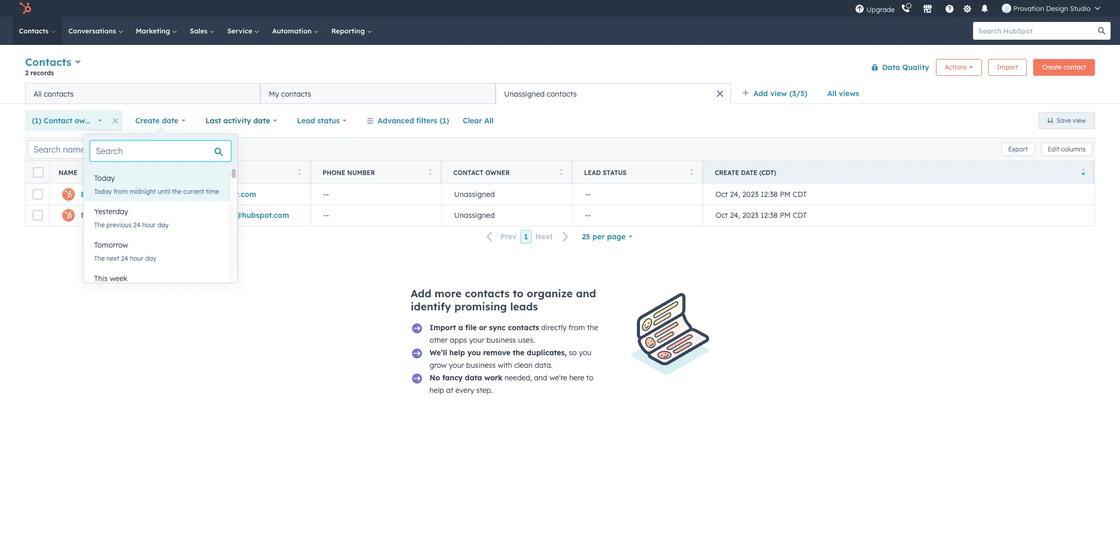 Task type: describe. For each thing, give the bounding box(es) containing it.
notifications button
[[977, 0, 994, 17]]

press to sort. image for phone number
[[428, 168, 432, 176]]

hubspot link
[[13, 2, 39, 15]]

needed, and we're here to help at every step.
[[430, 374, 594, 396]]

reporting link
[[325, 17, 379, 45]]

contacts button
[[25, 54, 81, 70]]

create for create date
[[135, 116, 160, 126]]

activity
[[223, 116, 251, 126]]

per
[[593, 232, 605, 242]]

descending sort. press to sort ascending. element
[[1082, 168, 1086, 177]]

1 vertical spatial contact
[[454, 169, 484, 177]]

2023 for emailmaria@hubspot.com
[[743, 211, 759, 220]]

press to sort. image for contact owner
[[559, 168, 563, 176]]

hour for tomorrow
[[130, 255, 144, 263]]

menu containing provation design studio
[[855, 0, 1108, 17]]

search image
[[1099, 27, 1106, 35]]

tomorrow button
[[84, 235, 230, 256]]

you inside the so you grow your business with clean data.
[[579, 349, 592, 358]]

clear all button
[[456, 110, 501, 131]]

2
[[25, 69, 29, 77]]

24 for yesterday
[[133, 221, 141, 229]]

press to sort. element for email
[[298, 168, 301, 177]]

clean
[[515, 361, 533, 371]]

contacts up uses.
[[508, 323, 540, 333]]

hubspot image
[[19, 2, 31, 15]]

studio
[[1071, 4, 1092, 13]]

1 press to sort. element from the left
[[167, 168, 171, 177]]

from inside directly from the other apps your business uses.
[[569, 323, 586, 333]]

business inside the so you grow your business with clean data.
[[467, 361, 496, 371]]

directly from the other apps your business uses.
[[430, 323, 599, 345]]

import a file or sync contacts
[[430, 323, 540, 333]]

name
[[59, 169, 77, 177]]

promising
[[455, 300, 507, 313]]

and inside needed, and we're here to help at every step.
[[535, 374, 548, 383]]

columns
[[1062, 145, 1086, 153]]

1 today from the top
[[94, 174, 115, 183]]

contacts for unassigned contacts
[[547, 89, 577, 99]]

hour for yesterday
[[142, 221, 156, 229]]

2 records
[[25, 69, 54, 77]]

all for all contacts
[[33, 89, 42, 99]]

we'll
[[430, 349, 447, 358]]

12:38 for emailmaria@hubspot.com
[[761, 211, 778, 220]]

views
[[840, 89, 860, 98]]

contact) for emailmaria@hubspot.com
[[170, 211, 202, 220]]

(sample for johnson
[[138, 211, 168, 220]]

clear
[[463, 116, 483, 126]]

the for tomorrow
[[94, 255, 105, 263]]

data
[[883, 63, 901, 72]]

yesterday the previous 24 hour day
[[94, 207, 169, 229]]

oct for bh@hubspot.com
[[716, 190, 729, 199]]

create contact
[[1043, 63, 1087, 71]]

25
[[582, 232, 591, 242]]

current
[[183, 188, 204, 196]]

emailmaria@hubspot.com button
[[180, 205, 311, 226]]

lead status button
[[291, 110, 354, 131]]

file
[[466, 323, 477, 333]]

with
[[498, 361, 513, 371]]

and inside add more contacts to organize and identify promising leads
[[576, 287, 597, 300]]

view for save
[[1074, 117, 1087, 125]]

maria johnson (sample contact) link
[[81, 211, 202, 220]]

the inside directly from the other apps your business uses.
[[588, 323, 599, 333]]

view for add
[[771, 89, 788, 98]]

import button
[[989, 59, 1028, 76]]

export button
[[1002, 143, 1036, 156]]

bh@hubspot.com button
[[180, 184, 311, 205]]

this week button
[[84, 268, 230, 289]]

1 press to sort. image from the left
[[167, 168, 171, 176]]

until
[[158, 188, 170, 196]]

date inside popup button
[[254, 116, 270, 126]]

day for yesterday
[[157, 221, 169, 229]]

edit columns
[[1049, 145, 1086, 153]]

emailmaria@hubspot.com
[[193, 211, 289, 220]]

last activity date button
[[199, 110, 284, 131]]

provation design studio
[[1014, 4, 1092, 13]]

unassigned inside button
[[504, 89, 545, 99]]

export
[[1009, 145, 1029, 153]]

list box containing today
[[84, 168, 238, 302]]

search button
[[1094, 22, 1112, 40]]

bh@hubspot.com link
[[193, 190, 256, 199]]

0 vertical spatial contacts
[[19, 27, 51, 35]]

to inside add more contacts to organize and identify promising leads
[[513, 287, 524, 300]]

prev
[[501, 232, 517, 242]]

data quality
[[883, 63, 930, 72]]

(1) inside 'popup button'
[[32, 116, 41, 126]]

edit columns button
[[1042, 143, 1093, 156]]

unassigned for emailmaria@hubspot.com
[[455, 211, 495, 220]]

Search name, phone, email addresses, or company search field
[[28, 140, 155, 159]]

brian
[[81, 190, 101, 199]]

add view (3/5) button
[[736, 83, 821, 104]]

maria johnson (sample contact)
[[81, 211, 202, 220]]

design
[[1047, 4, 1069, 13]]

unassigned contacts button
[[496, 83, 732, 104]]

email
[[192, 169, 213, 177]]

week
[[110, 274, 128, 284]]

upgrade image
[[856, 4, 865, 14]]

press to sort. element for lead status
[[690, 168, 694, 177]]

Search HubSpot search field
[[974, 22, 1102, 40]]

johnson
[[104, 211, 135, 220]]

date
[[742, 169, 758, 177]]

marketplaces button
[[917, 0, 939, 17]]

save view button
[[1039, 113, 1096, 129]]

a
[[459, 323, 463, 333]]

your inside directly from the other apps your business uses.
[[469, 336, 485, 345]]

cdt for emailmaria@hubspot.com
[[793, 211, 808, 220]]

at
[[447, 386, 454, 396]]

so you grow your business with clean data.
[[430, 349, 592, 371]]

directly
[[542, 323, 567, 333]]

lead status
[[297, 116, 340, 126]]

from inside today today from midnight until the current time
[[114, 188, 128, 196]]

settings image
[[963, 4, 973, 14]]

create date button
[[129, 110, 193, 131]]

day for tomorrow
[[145, 255, 156, 263]]

provation design studio button
[[996, 0, 1107, 17]]

brian halligan (sample contact)
[[81, 190, 200, 199]]

business inside directly from the other apps your business uses.
[[487, 336, 516, 345]]

status
[[603, 169, 627, 177]]

all views
[[828, 89, 860, 98]]

import for import a file or sync contacts
[[430, 323, 456, 333]]

24, for emailmaria@hubspot.com
[[731, 211, 741, 220]]

unassigned button for bh@hubspot.com
[[442, 184, 573, 205]]

help inside needed, and we're here to help at every step.
[[430, 386, 444, 396]]

oct 24, 2023 12:38 pm cdt for emailmaria@hubspot.com
[[716, 211, 808, 220]]

no fancy data work
[[430, 374, 503, 383]]

fancy
[[443, 374, 463, 383]]

edit
[[1049, 145, 1060, 153]]

1 you from the left
[[468, 349, 481, 358]]

data quality button
[[865, 57, 931, 78]]

status
[[318, 116, 340, 126]]

records
[[30, 69, 54, 77]]

phone
[[323, 169, 346, 177]]

unassigned for bh@hubspot.com
[[455, 190, 495, 199]]

oct for emailmaria@hubspot.com
[[716, 211, 729, 220]]

marketing
[[136, 27, 172, 35]]



Task type: vqa. For each thing, say whether or not it's contained in the screenshot.
day
yes



Task type: locate. For each thing, give the bounding box(es) containing it.
1 vertical spatial your
[[449, 361, 465, 371]]

24, for bh@hubspot.com
[[731, 190, 741, 199]]

unassigned up the prev button
[[455, 211, 495, 220]]

duplicates,
[[527, 349, 567, 358]]

actions button
[[937, 59, 983, 76]]

save view
[[1057, 117, 1087, 125]]

your down file
[[469, 336, 485, 345]]

0 vertical spatial contact)
[[169, 190, 200, 199]]

day inside yesterday the previous 24 hour day
[[157, 221, 169, 229]]

1 vertical spatial view
[[1074, 117, 1087, 125]]

0 vertical spatial to
[[513, 287, 524, 300]]

0 horizontal spatial your
[[449, 361, 465, 371]]

today up yesterday
[[94, 188, 112, 196]]

hour down the maria johnson (sample contact) link
[[142, 221, 156, 229]]

contact)
[[169, 190, 200, 199], [170, 211, 202, 220]]

your up fancy at the bottom of page
[[449, 361, 465, 371]]

create date (cdt)
[[715, 169, 777, 177]]

1 horizontal spatial from
[[569, 323, 586, 333]]

0 horizontal spatial to
[[513, 287, 524, 300]]

1 horizontal spatial add
[[754, 89, 769, 98]]

add more contacts to organize and identify promising leads
[[411, 287, 597, 313]]

pm for emailmaria@hubspot.com
[[781, 211, 791, 220]]

step.
[[477, 386, 493, 396]]

0 horizontal spatial day
[[145, 255, 156, 263]]

so
[[569, 349, 577, 358]]

all contacts button
[[25, 83, 261, 104]]

1 vertical spatial oct 24, 2023 12:38 pm cdt
[[716, 211, 808, 220]]

we're
[[550, 374, 568, 383]]

view inside popup button
[[771, 89, 788, 98]]

add view (3/5)
[[754, 89, 808, 98]]

2 unassigned button from the top
[[442, 205, 573, 226]]

(1) contact owner
[[32, 116, 97, 126]]

1 vertical spatial hour
[[130, 255, 144, 263]]

create inside button
[[1043, 63, 1063, 71]]

we'll help you remove the duplicates,
[[430, 349, 567, 358]]

1 horizontal spatial to
[[587, 374, 594, 383]]

1 vertical spatial 2023
[[743, 211, 759, 220]]

help down apps
[[450, 349, 465, 358]]

all inside button
[[33, 89, 42, 99]]

cdt for bh@hubspot.com
[[793, 190, 808, 199]]

(1)
[[32, 116, 41, 126], [440, 116, 450, 126]]

2 vertical spatial unassigned
[[455, 211, 495, 220]]

your
[[469, 336, 485, 345], [449, 361, 465, 371]]

5 press to sort. image from the left
[[690, 168, 694, 176]]

contacts for all contacts
[[44, 89, 74, 99]]

date right activity
[[254, 116, 270, 126]]

the inside tomorrow the next 24 hour day
[[94, 255, 105, 263]]

calling icon image
[[902, 4, 911, 14]]

the
[[172, 188, 182, 196], [588, 323, 599, 333], [513, 349, 525, 358]]

press to sort. image for email
[[298, 168, 301, 176]]

1 horizontal spatial view
[[1074, 117, 1087, 125]]

unassigned button up prev
[[442, 205, 573, 226]]

day up tomorrow button
[[157, 221, 169, 229]]

12:38 for bh@hubspot.com
[[761, 190, 778, 199]]

0 horizontal spatial create
[[135, 116, 160, 126]]

create for create contact
[[1043, 63, 1063, 71]]

more
[[435, 287, 462, 300]]

1 vertical spatial unassigned
[[455, 190, 495, 199]]

contact down clear
[[454, 169, 484, 177]]

0 vertical spatial and
[[576, 287, 597, 300]]

all down 2 records
[[33, 89, 42, 99]]

1 vertical spatial the
[[94, 255, 105, 263]]

0 vertical spatial unassigned
[[504, 89, 545, 99]]

pagination navigation
[[481, 230, 576, 244]]

no
[[430, 374, 440, 383]]

needed,
[[505, 374, 532, 383]]

hour right next
[[130, 255, 144, 263]]

1
[[524, 232, 528, 242]]

1 horizontal spatial (1)
[[440, 116, 450, 126]]

import inside import button
[[998, 63, 1019, 71]]

2 press to sort. image from the left
[[298, 168, 301, 176]]

0 vertical spatial day
[[157, 221, 169, 229]]

view right save
[[1074, 117, 1087, 125]]

the right until
[[172, 188, 182, 196]]

clear all
[[463, 116, 494, 126]]

1 horizontal spatial create
[[715, 169, 740, 177]]

create for create date (cdt)
[[715, 169, 740, 177]]

0 horizontal spatial import
[[430, 323, 456, 333]]

0 vertical spatial today
[[94, 174, 115, 183]]

1 vertical spatial and
[[535, 374, 548, 383]]

1 cdt from the top
[[793, 190, 808, 199]]

2 oct 24, 2023 12:38 pm cdt from the top
[[716, 211, 808, 220]]

contacts inside add more contacts to organize and identify promising leads
[[465, 287, 510, 300]]

add for add view (3/5)
[[754, 89, 769, 98]]

yesterday
[[94, 207, 128, 217]]

unassigned down contacts banner
[[504, 89, 545, 99]]

3 press to sort. element from the left
[[428, 168, 432, 177]]

1 vertical spatial cdt
[[793, 211, 808, 220]]

0 horizontal spatial from
[[114, 188, 128, 196]]

to right here
[[587, 374, 594, 383]]

0 horizontal spatial the
[[172, 188, 182, 196]]

import for import
[[998, 63, 1019, 71]]

24 down the maria johnson (sample contact) link
[[133, 221, 141, 229]]

unassigned button down contact owner
[[442, 184, 573, 205]]

2 cdt from the top
[[793, 211, 808, 220]]

24 right next
[[121, 255, 128, 263]]

day
[[157, 221, 169, 229], [145, 255, 156, 263]]

1 (1) from the left
[[32, 116, 41, 126]]

0 vertical spatial (sample
[[136, 190, 167, 199]]

0 vertical spatial 24
[[133, 221, 141, 229]]

unassigned down contact owner
[[455, 190, 495, 199]]

0 vertical spatial cdt
[[793, 190, 808, 199]]

0 horizontal spatial contact
[[44, 116, 72, 126]]

create date
[[135, 116, 179, 126]]

contact down the all contacts
[[44, 116, 72, 126]]

1 horizontal spatial day
[[157, 221, 169, 229]]

2 today from the top
[[94, 188, 112, 196]]

1 vertical spatial create
[[135, 116, 160, 126]]

previous
[[107, 221, 132, 229]]

date up search search field
[[162, 116, 179, 126]]

0 horizontal spatial all
[[33, 89, 42, 99]]

0 horizontal spatial view
[[771, 89, 788, 98]]

1 vertical spatial today
[[94, 188, 112, 196]]

0 horizontal spatial owner
[[75, 116, 97, 126]]

menu
[[855, 0, 1108, 17]]

conversations link
[[62, 17, 130, 45]]

1 horizontal spatial owner
[[486, 169, 510, 177]]

every
[[456, 386, 475, 396]]

notifications image
[[981, 5, 990, 14]]

1 horizontal spatial help
[[450, 349, 465, 358]]

view left (3/5) on the right top
[[771, 89, 788, 98]]

contact) for bh@hubspot.com
[[169, 190, 200, 199]]

date inside dropdown button
[[162, 116, 179, 126]]

help image
[[946, 5, 955, 14]]

owner
[[75, 116, 97, 126], [486, 169, 510, 177]]

1 vertical spatial 12:38
[[761, 211, 778, 220]]

marketplaces image
[[924, 5, 933, 14]]

from left the midnight at the left of page
[[114, 188, 128, 196]]

the inside today today from midnight until the current time
[[172, 188, 182, 196]]

1 pm from the top
[[781, 190, 791, 199]]

contacts inside popup button
[[25, 55, 71, 69]]

contact
[[1064, 63, 1087, 71]]

this
[[94, 274, 108, 284]]

2 press to sort. element from the left
[[298, 168, 301, 177]]

and right organize at the bottom
[[576, 287, 597, 300]]

contacts banner
[[25, 54, 1096, 83]]

1 date from the left
[[162, 116, 179, 126]]

1 horizontal spatial and
[[576, 287, 597, 300]]

your inside the so you grow your business with clean data.
[[449, 361, 465, 371]]

0 vertical spatial from
[[114, 188, 128, 196]]

create contact button
[[1034, 59, 1096, 76]]

1 horizontal spatial all
[[485, 116, 494, 126]]

pm for bh@hubspot.com
[[781, 190, 791, 199]]

(sample for halligan
[[136, 190, 167, 199]]

unassigned contacts
[[504, 89, 577, 99]]

0 vertical spatial help
[[450, 349, 465, 358]]

to inside needed, and we're here to help at every step.
[[587, 374, 594, 383]]

1 24, from the top
[[731, 190, 741, 199]]

2 vertical spatial create
[[715, 169, 740, 177]]

the right directly
[[588, 323, 599, 333]]

and down data.
[[535, 374, 548, 383]]

view inside button
[[1074, 117, 1087, 125]]

data
[[465, 374, 482, 383]]

day inside tomorrow the next 24 hour day
[[145, 255, 156, 263]]

1 horizontal spatial import
[[998, 63, 1019, 71]]

the inside yesterday the previous 24 hour day
[[94, 221, 105, 229]]

1 vertical spatial the
[[588, 323, 599, 333]]

the up 'clean'
[[513, 349, 525, 358]]

day up this week button
[[145, 255, 156, 263]]

0 vertical spatial the
[[172, 188, 182, 196]]

filters
[[417, 116, 438, 126]]

0 horizontal spatial date
[[162, 116, 179, 126]]

press to sort. element for phone number
[[428, 168, 432, 177]]

2 date from the left
[[254, 116, 270, 126]]

press to sort. image
[[167, 168, 171, 176], [298, 168, 301, 176], [428, 168, 432, 176], [559, 168, 563, 176], [690, 168, 694, 176]]

0 vertical spatial contact
[[44, 116, 72, 126]]

reporting
[[332, 27, 367, 35]]

add left the more
[[411, 287, 432, 300]]

today up brian
[[94, 174, 115, 183]]

1 horizontal spatial date
[[254, 116, 270, 126]]

apps
[[450, 336, 467, 345]]

all contacts
[[33, 89, 74, 99]]

0 vertical spatial hour
[[142, 221, 156, 229]]

lead for lead status
[[585, 169, 601, 177]]

contacts
[[19, 27, 51, 35], [25, 55, 71, 69]]

1 vertical spatial from
[[569, 323, 586, 333]]

0 vertical spatial owner
[[75, 116, 97, 126]]

hour
[[142, 221, 156, 229], [130, 255, 144, 263]]

the down maria
[[94, 221, 105, 229]]

automation
[[272, 27, 314, 35]]

brian halligan (sample contact) link
[[81, 190, 200, 199]]

you right so at bottom right
[[579, 349, 592, 358]]

0 horizontal spatial 24
[[121, 255, 128, 263]]

all left views
[[828, 89, 837, 98]]

business
[[487, 336, 516, 345], [467, 361, 496, 371]]

contacts down records
[[44, 89, 74, 99]]

next
[[536, 232, 553, 242]]

import
[[998, 63, 1019, 71], [430, 323, 456, 333]]

1 vertical spatial contact)
[[170, 211, 202, 220]]

24,
[[731, 190, 741, 199], [731, 211, 741, 220]]

date
[[162, 116, 179, 126], [254, 116, 270, 126]]

contacts
[[44, 89, 74, 99], [281, 89, 311, 99], [547, 89, 577, 99], [465, 287, 510, 300], [508, 323, 540, 333]]

1 button
[[521, 230, 532, 244]]

oct 24, 2023 12:38 pm cdt for bh@hubspot.com
[[716, 190, 808, 199]]

(sample
[[136, 190, 167, 199], [138, 211, 168, 220]]

service
[[227, 27, 255, 35]]

contacts down hubspot link
[[19, 27, 51, 35]]

import up the other
[[430, 323, 456, 333]]

remove
[[484, 349, 511, 358]]

1 horizontal spatial lead
[[585, 169, 601, 177]]

1 vertical spatial help
[[430, 386, 444, 396]]

here
[[570, 374, 585, 383]]

1 2023 from the top
[[743, 190, 759, 199]]

press to sort. element for contact owner
[[559, 168, 563, 177]]

from right directly
[[569, 323, 586, 333]]

unassigned
[[504, 89, 545, 99], [455, 190, 495, 199], [455, 211, 495, 220]]

2 the from the top
[[94, 255, 105, 263]]

1 vertical spatial 24,
[[731, 211, 741, 220]]

1 vertical spatial contacts
[[25, 55, 71, 69]]

today today from midnight until the current time
[[94, 174, 219, 196]]

1 vertical spatial owner
[[486, 169, 510, 177]]

(1) right filters at the left of page
[[440, 116, 450, 126]]

the for yesterday
[[94, 221, 105, 229]]

contacts up records
[[25, 55, 71, 69]]

business up data
[[467, 361, 496, 371]]

midnight
[[130, 188, 156, 196]]

press to sort. element
[[167, 168, 171, 177], [298, 168, 301, 177], [428, 168, 432, 177], [559, 168, 563, 177], [690, 168, 694, 177]]

0 horizontal spatial lead
[[297, 116, 315, 126]]

create down all contacts button
[[135, 116, 160, 126]]

halligan
[[103, 190, 134, 199]]

all inside "button"
[[485, 116, 494, 126]]

5 press to sort. element from the left
[[690, 168, 694, 177]]

number
[[348, 169, 375, 177]]

2 (1) from the left
[[440, 116, 450, 126]]

contacts right my
[[281, 89, 311, 99]]

my
[[269, 89, 279, 99]]

2 12:38 from the top
[[761, 211, 778, 220]]

2 you from the left
[[579, 349, 592, 358]]

0 vertical spatial 2023
[[743, 190, 759, 199]]

create left date
[[715, 169, 740, 177]]

emailmaria@hubspot.com link
[[193, 211, 289, 220]]

contacts up import a file or sync contacts
[[465, 287, 510, 300]]

pm
[[781, 190, 791, 199], [781, 211, 791, 220]]

Search search field
[[90, 141, 231, 162]]

1 the from the top
[[94, 221, 105, 229]]

create left contact
[[1043, 63, 1063, 71]]

contact inside 'popup button'
[[44, 116, 72, 126]]

james peterson image
[[1003, 4, 1012, 13]]

24 inside tomorrow the next 24 hour day
[[121, 255, 128, 263]]

24
[[133, 221, 141, 229], [121, 255, 128, 263]]

1 vertical spatial oct
[[716, 211, 729, 220]]

0 horizontal spatial (1)
[[32, 116, 41, 126]]

1 horizontal spatial the
[[513, 349, 525, 358]]

contact) down current
[[170, 211, 202, 220]]

1 vertical spatial pm
[[781, 211, 791, 220]]

24 inside yesterday the previous 24 hour day
[[133, 221, 141, 229]]

2 24, from the top
[[731, 211, 741, 220]]

uses.
[[518, 336, 536, 345]]

import down search hubspot search field
[[998, 63, 1019, 71]]

1 vertical spatial import
[[430, 323, 456, 333]]

maria
[[81, 211, 102, 220]]

1 horizontal spatial your
[[469, 336, 485, 345]]

add inside popup button
[[754, 89, 769, 98]]

2 oct from the top
[[716, 211, 729, 220]]

list box
[[84, 168, 238, 302]]

the left next
[[94, 255, 105, 263]]

press to sort. image for lead status
[[690, 168, 694, 176]]

add inside add more contacts to organize and identify promising leads
[[411, 287, 432, 300]]

0 vertical spatial your
[[469, 336, 485, 345]]

0 vertical spatial view
[[771, 89, 788, 98]]

contact owner
[[454, 169, 510, 177]]

2 horizontal spatial the
[[588, 323, 599, 333]]

all
[[828, 89, 837, 98], [33, 89, 42, 99], [485, 116, 494, 126]]

1 unassigned button from the top
[[442, 184, 573, 205]]

descending sort. press to sort ascending. image
[[1082, 168, 1086, 176]]

0 horizontal spatial you
[[468, 349, 481, 358]]

0 vertical spatial lead
[[297, 116, 315, 126]]

automation link
[[266, 17, 325, 45]]

you left 'remove'
[[468, 349, 481, 358]]

conversations
[[68, 27, 118, 35]]

0 horizontal spatial and
[[535, 374, 548, 383]]

hour inside yesterday the previous 24 hour day
[[142, 221, 156, 229]]

1 oct 24, 2023 12:38 pm cdt from the top
[[716, 190, 808, 199]]

sales
[[190, 27, 210, 35]]

owner inside 'popup button'
[[75, 116, 97, 126]]

1 horizontal spatial 24
[[133, 221, 141, 229]]

2 2023 from the top
[[743, 211, 759, 220]]

0 horizontal spatial add
[[411, 287, 432, 300]]

create inside dropdown button
[[135, 116, 160, 126]]

1 vertical spatial add
[[411, 287, 432, 300]]

upgrade
[[867, 5, 895, 13]]

(1) inside 'button'
[[440, 116, 450, 126]]

lead for lead status
[[297, 116, 315, 126]]

1 oct from the top
[[716, 190, 729, 199]]

add left (3/5) on the right top
[[754, 89, 769, 98]]

and
[[576, 287, 597, 300], [535, 374, 548, 383]]

0 vertical spatial oct
[[716, 190, 729, 199]]

all for all views
[[828, 89, 837, 98]]

hour inside tomorrow the next 24 hour day
[[130, 255, 144, 263]]

2 pm from the top
[[781, 211, 791, 220]]

help down the no
[[430, 386, 444, 396]]

to left organize at the bottom
[[513, 287, 524, 300]]

0 vertical spatial create
[[1043, 63, 1063, 71]]

1 vertical spatial to
[[587, 374, 594, 383]]

2 horizontal spatial all
[[828, 89, 837, 98]]

identify
[[411, 300, 452, 313]]

0 vertical spatial 24,
[[731, 190, 741, 199]]

next button
[[532, 230, 576, 244]]

my contacts button
[[261, 83, 496, 104]]

1 vertical spatial 24
[[121, 255, 128, 263]]

contacts for my contacts
[[281, 89, 311, 99]]

4 press to sort. image from the left
[[559, 168, 563, 176]]

2023 for bh@hubspot.com
[[743, 190, 759, 199]]

0 vertical spatial the
[[94, 221, 105, 229]]

3 press to sort. image from the left
[[428, 168, 432, 176]]

(1) down the all contacts
[[32, 116, 41, 126]]

help button
[[942, 0, 959, 17]]

1 vertical spatial day
[[145, 255, 156, 263]]

business up 'we'll help you remove the duplicates,'
[[487, 336, 516, 345]]

contacts down contacts banner
[[547, 89, 577, 99]]

unassigned button for emailmaria@hubspot.com
[[442, 205, 573, 226]]

lead status
[[585, 169, 627, 177]]

24 for tomorrow
[[121, 255, 128, 263]]

all right clear
[[485, 116, 494, 126]]

0 horizontal spatial help
[[430, 386, 444, 396]]

0 vertical spatial business
[[487, 336, 516, 345]]

lead inside popup button
[[297, 116, 315, 126]]

0 vertical spatial add
[[754, 89, 769, 98]]

0 vertical spatial import
[[998, 63, 1019, 71]]

contact) down email
[[169, 190, 200, 199]]

1 12:38 from the top
[[761, 190, 778, 199]]

to
[[513, 287, 524, 300], [587, 374, 594, 383]]

add for add more contacts to organize and identify promising leads
[[411, 287, 432, 300]]

4 press to sort. element from the left
[[559, 168, 563, 177]]

2 horizontal spatial create
[[1043, 63, 1063, 71]]

advanced
[[378, 116, 414, 126]]

1 vertical spatial lead
[[585, 169, 601, 177]]

0 vertical spatial pm
[[781, 190, 791, 199]]

0 vertical spatial 12:38
[[761, 190, 778, 199]]

prev button
[[481, 230, 521, 244]]

2 vertical spatial the
[[513, 349, 525, 358]]

sync
[[489, 323, 506, 333]]

1 vertical spatial (sample
[[138, 211, 168, 220]]



